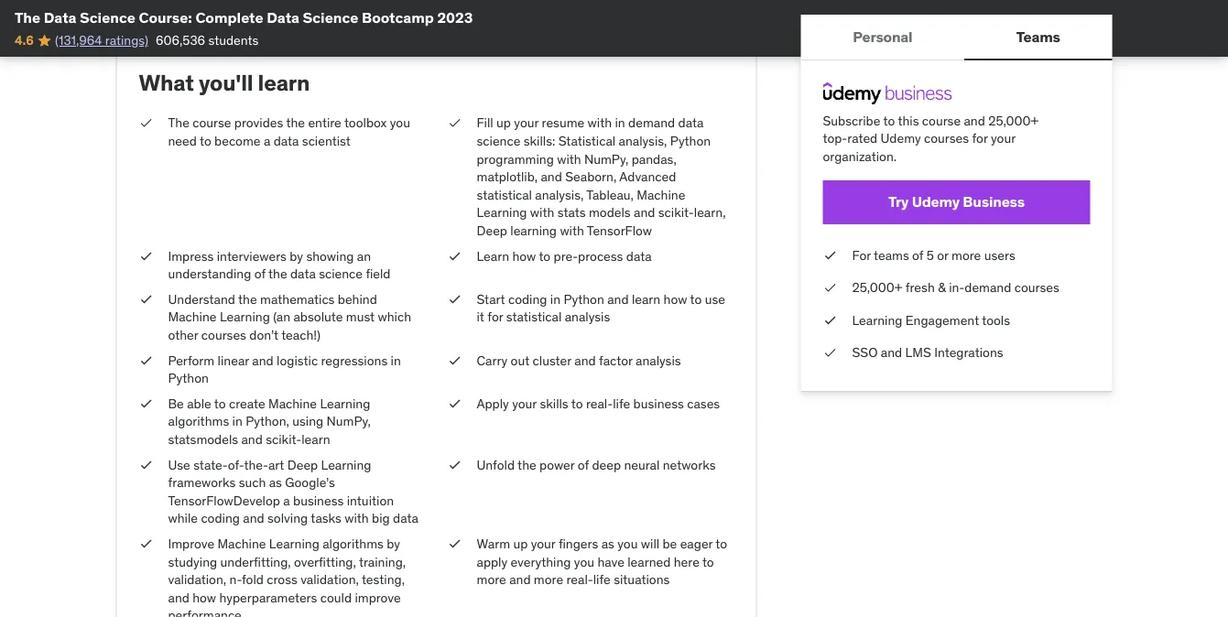 Task type: locate. For each thing, give the bounding box(es) containing it.
the up don't
[[238, 291, 257, 308]]

your up skills:
[[514, 115, 539, 132]]

up for fill
[[497, 115, 511, 132]]

scikit- down advanced at the right top
[[659, 205, 694, 221]]

validation,
[[168, 572, 226, 589], [301, 572, 359, 589]]

entire
[[308, 115, 342, 132]]

0 horizontal spatial scikit-
[[266, 432, 302, 448]]

0 vertical spatial 25,000+
[[989, 112, 1039, 129]]

performance
[[168, 608, 242, 618]]

more right or
[[952, 247, 982, 263]]

toolbox
[[344, 115, 387, 132]]

machine inside improve machine learning algorithms by studying underfitting, overfitting, training, validation, n-fold cross validation, testing, and how hyperparameters could improve performance
[[218, 536, 266, 553]]

real- down fingers
[[567, 572, 593, 589]]

data inside use state-of-the-art deep learning frameworks such as google's tensorflowdevelop a business intuition while coding and solving tasks with big data
[[393, 511, 419, 527]]

algorithms inside be able to create machine learning algorithms in python, using numpy, statsmodels and scikit-learn
[[168, 414, 229, 430]]

1 horizontal spatial science
[[477, 133, 521, 150]]

learn
[[258, 69, 310, 97], [632, 291, 661, 308], [302, 432, 330, 448]]

1 vertical spatial learn
[[632, 291, 661, 308]]

fill
[[477, 115, 494, 132]]

0 horizontal spatial a
[[264, 133, 271, 150]]

learn inside be able to create machine learning algorithms in python, using numpy, statsmodels and scikit-learn
[[302, 432, 330, 448]]

real-
[[586, 396, 613, 412], [567, 572, 593, 589]]

2 horizontal spatial more
[[952, 247, 982, 263]]

0 vertical spatial as
[[269, 475, 282, 491]]

try udemy business
[[889, 193, 1025, 211]]

0 horizontal spatial business
[[293, 493, 344, 509]]

1 horizontal spatial 25,000+
[[989, 112, 1039, 129]]

a up the solving
[[283, 493, 290, 509]]

for up business
[[973, 130, 988, 147]]

2 vertical spatial how
[[193, 590, 216, 606]]

with down intuition
[[345, 511, 369, 527]]

0 vertical spatial learn
[[258, 69, 310, 97]]

1 vertical spatial science
[[319, 266, 363, 283]]

must
[[346, 309, 375, 326]]

xsmall image for be
[[139, 395, 153, 413]]

1 vertical spatial statistical
[[506, 309, 562, 326]]

business left cases
[[634, 396, 684, 412]]

how inside the start coding in python and learn how to use it for statistical analysis
[[664, 291, 688, 308]]

a inside use state-of-the-art deep learning frameworks such as google's tensorflowdevelop a business intuition while coding and solving tasks with big data
[[283, 493, 290, 509]]

statistical up out
[[506, 309, 562, 326]]

try
[[889, 193, 909, 211]]

0 vertical spatial real-
[[586, 396, 613, 412]]

and left the solving
[[243, 511, 264, 527]]

how left use
[[664, 291, 688, 308]]

to left this
[[884, 112, 895, 129]]

you down fingers
[[574, 554, 595, 571]]

scikit-
[[659, 205, 694, 221], [266, 432, 302, 448]]

more down apply
[[477, 572, 506, 589]]

scientist
[[302, 133, 351, 150]]

able
[[187, 396, 211, 412]]

xsmall image for apply
[[448, 395, 462, 413]]

as up have
[[602, 536, 615, 553]]

1 vertical spatial life
[[593, 572, 611, 589]]

0 vertical spatial statistical
[[477, 187, 532, 203]]

0 vertical spatial courses
[[924, 130, 969, 147]]

0 vertical spatial numpy,
[[585, 151, 629, 168]]

you
[[390, 115, 410, 132], [618, 536, 638, 553], [574, 554, 595, 571]]

1 vertical spatial business
[[293, 493, 344, 509]]

xsmall image for perform
[[139, 352, 153, 370]]

0 horizontal spatial numpy,
[[327, 414, 371, 430]]

coding right start
[[508, 291, 547, 308]]

data inside "the course provides the entire toolbox you need to become a data scientist"
[[274, 133, 299, 150]]

in down create in the left of the page
[[232, 414, 243, 430]]

real- right "skills"
[[586, 396, 613, 412]]

understanding
[[168, 266, 251, 283]]

python
[[670, 133, 711, 150], [564, 291, 604, 308], [168, 371, 209, 387]]

numpy, right using
[[327, 414, 371, 430]]

1 horizontal spatial scikit-
[[659, 205, 694, 221]]

course:
[[139, 8, 192, 27]]

0 horizontal spatial by
[[290, 248, 303, 265]]

0 vertical spatial science
[[477, 133, 521, 150]]

and down process
[[608, 291, 629, 308]]

courses up linear
[[201, 327, 246, 344]]

0 horizontal spatial up
[[497, 115, 511, 132]]

improve
[[168, 536, 214, 553]]

perform linear and logistic regressions in python
[[168, 353, 401, 387]]

be
[[663, 536, 677, 553]]

data right complete
[[267, 8, 300, 27]]

in inside the start coding in python and learn how to use it for statistical analysis
[[550, 291, 561, 308]]

with up learning
[[530, 205, 555, 221]]

1 vertical spatial how
[[664, 291, 688, 308]]

with inside use state-of-the-art deep learning frameworks such as google's tensorflowdevelop a business intuition while coding and solving tasks with big data
[[345, 511, 369, 527]]

the for the data science course: complete data science bootcamp 2023
[[15, 8, 40, 27]]

data inside 'impress interviewers by showing an understanding of the data science field'
[[290, 266, 316, 283]]

how up performance
[[193, 590, 216, 606]]

tableau,
[[587, 187, 634, 203]]

xsmall image for the
[[139, 115, 153, 133]]

xsmall image for learning
[[823, 311, 838, 329]]

0 horizontal spatial python
[[168, 371, 209, 387]]

5
[[927, 247, 934, 263]]

0 horizontal spatial as
[[269, 475, 282, 491]]

the inside understand the mathematics behind machine learning (an absolute must which other courses don't teach!)
[[238, 291, 257, 308]]

xsmall image for use
[[139, 457, 153, 475]]

2 vertical spatial of
[[578, 457, 589, 474]]

1 vertical spatial by
[[387, 536, 400, 553]]

statistical
[[559, 133, 616, 150]]

in right regressions
[[391, 353, 401, 369]]

xsmall image left learn
[[448, 248, 462, 266]]

improve
[[355, 590, 401, 606]]

and down everything
[[510, 572, 531, 589]]

tensorflow
[[587, 223, 652, 239]]

xsmall image for carry
[[448, 352, 462, 370]]

learning
[[477, 205, 527, 221], [220, 309, 270, 326], [853, 312, 903, 328], [320, 396, 370, 412], [321, 457, 372, 474], [269, 536, 320, 553]]

0 horizontal spatial analysis
[[565, 309, 610, 326]]

factor
[[599, 353, 633, 369]]

udemy right try
[[912, 193, 960, 211]]

1 horizontal spatial more
[[534, 572, 564, 589]]

apply
[[477, 554, 508, 571]]

1 horizontal spatial course
[[922, 112, 961, 129]]

data up (131,964
[[44, 8, 76, 27]]

out
[[511, 353, 530, 369]]

statsmodels
[[168, 432, 238, 448]]

0 vertical spatial a
[[264, 133, 271, 150]]

1 vertical spatial of
[[254, 266, 266, 283]]

1 horizontal spatial a
[[283, 493, 290, 509]]

to
[[884, 112, 895, 129], [200, 133, 211, 150], [539, 248, 551, 265], [690, 291, 702, 308], [214, 396, 226, 412], [572, 396, 583, 412], [716, 536, 728, 553], [703, 554, 714, 571]]

2023
[[437, 8, 473, 27]]

xsmall image for 25,000+
[[823, 279, 838, 297]]

n-
[[230, 572, 242, 589]]

learned
[[628, 554, 671, 571]]

0 vertical spatial algorithms
[[168, 414, 229, 430]]

fresh
[[906, 279, 935, 296]]

xsmall image for start
[[448, 291, 462, 309]]

of down interviewers
[[254, 266, 266, 283]]

1 horizontal spatial for
[[973, 130, 988, 147]]

machine up 'other' on the left of the page
[[168, 309, 217, 326]]

learn up 'factor'
[[632, 291, 661, 308]]

1 vertical spatial algorithms
[[323, 536, 384, 553]]

overfitting,
[[294, 554, 356, 571]]

machine down advanced at the right top
[[637, 187, 686, 203]]

xsmall image for unfold
[[448, 457, 462, 475]]

skills:
[[524, 133, 556, 150]]

statistical
[[477, 187, 532, 203], [506, 309, 562, 326]]

and down don't
[[252, 353, 274, 369]]

the left entire
[[286, 115, 305, 132]]

deep up learn
[[477, 223, 508, 239]]

your left "skills"
[[512, 396, 537, 412]]

course up become
[[193, 115, 231, 132]]

sso
[[853, 345, 878, 361]]

training,
[[359, 554, 406, 571]]

1 horizontal spatial life
[[613, 396, 631, 412]]

as down art
[[269, 475, 282, 491]]

python down perform
[[168, 371, 209, 387]]

xsmall image left fresh
[[823, 279, 838, 297]]

up right fill
[[497, 115, 511, 132]]

0 horizontal spatial the
[[15, 8, 40, 27]]

2 horizontal spatial courses
[[1015, 279, 1060, 296]]

scikit- inside fill up your resume with in demand data science skills: statistical analysis, python programming with numpy, pandas, matplotlib, and seaborn, advanced statistical analysis, tableau, machine learning with stats models and scikit-learn, deep learning with tensorflow
[[659, 205, 694, 221]]

learning inside be able to create machine learning algorithms in python, using numpy, statsmodels and scikit-learn
[[320, 396, 370, 412]]

0 horizontal spatial demand
[[629, 115, 675, 132]]

the down interviewers
[[268, 266, 287, 283]]

courses up try udemy business
[[924, 130, 969, 147]]

your up everything
[[531, 536, 556, 553]]

your inside fill up your resume with in demand data science skills: statistical analysis, python programming with numpy, pandas, matplotlib, and seaborn, advanced statistical analysis, tableau, machine learning with stats models and scikit-learn, deep learning with tensorflow
[[514, 115, 539, 132]]

to right eager
[[716, 536, 728, 553]]

a down "provides"
[[264, 133, 271, 150]]

algorithms up the overfitting, at bottom left
[[323, 536, 384, 553]]

with
[[588, 115, 612, 132], [557, 151, 581, 168], [530, 205, 555, 221], [560, 223, 584, 239], [345, 511, 369, 527]]

the up 4.6
[[15, 8, 40, 27]]

and right sso
[[881, 345, 903, 361]]

the
[[286, 115, 305, 132], [268, 266, 287, 283], [238, 291, 257, 308], [518, 457, 537, 474]]

coding inside the start coding in python and learn how to use it for statistical analysis
[[508, 291, 547, 308]]

udemy down this
[[881, 130, 921, 147]]

analysis
[[565, 309, 610, 326], [636, 353, 681, 369]]

deep inside fill up your resume with in demand data science skills: statistical analysis, python programming with numpy, pandas, matplotlib, and seaborn, advanced statistical analysis, tableau, machine learning with stats models and scikit-learn, deep learning with tensorflow
[[477, 223, 508, 239]]

1 validation, from the left
[[168, 572, 226, 589]]

fingers
[[559, 536, 598, 553]]

scikit- inside be able to create machine learning algorithms in python, using numpy, statsmodels and scikit-learn
[[266, 432, 302, 448]]

coding down tensorflowdevelop
[[201, 511, 240, 527]]

you left the will
[[618, 536, 638, 553]]

and down skills:
[[541, 169, 562, 186]]

learn up "provides"
[[258, 69, 310, 97]]

of inside 'impress interviewers by showing an understanding of the data science field'
[[254, 266, 266, 283]]

to right need
[[200, 133, 211, 150]]

2 science from the left
[[303, 8, 359, 27]]

linear
[[218, 353, 249, 369]]

1 vertical spatial numpy,
[[327, 414, 371, 430]]

up inside fill up your resume with in demand data science skills: statistical analysis, python programming with numpy, pandas, matplotlib, and seaborn, advanced statistical analysis, tableau, machine learning with stats models and scikit-learn, deep learning with tensorflow
[[497, 115, 511, 132]]

will
[[641, 536, 660, 553]]

business up the tasks
[[293, 493, 344, 509]]

learning inside fill up your resume with in demand data science skills: statistical analysis, python programming with numpy, pandas, matplotlib, and seaborn, advanced statistical analysis, tableau, machine learning with stats models and scikit-learn, deep learning with tensorflow
[[477, 205, 527, 221]]

use state-of-the-art deep learning frameworks such as google's tensorflowdevelop a business intuition while coding and solving tasks with big data
[[168, 457, 419, 527]]

python down process
[[564, 291, 604, 308]]

in inside the perform linear and logistic regressions in python
[[391, 353, 401, 369]]

0 vertical spatial udemy
[[881, 130, 921, 147]]

the data science course: complete data science bootcamp 2023
[[15, 8, 473, 27]]

power
[[540, 457, 575, 474]]

mathematics
[[260, 291, 335, 308]]

for
[[853, 247, 871, 263]]

your
[[514, 115, 539, 132], [991, 130, 1016, 147], [512, 396, 537, 412], [531, 536, 556, 553]]

the inside "the course provides the entire toolbox you need to become a data scientist"
[[168, 115, 190, 132]]

0 horizontal spatial science
[[319, 266, 363, 283]]

1 vertical spatial analysis
[[636, 353, 681, 369]]

1 horizontal spatial analysis,
[[619, 133, 667, 150]]

0 vertical spatial python
[[670, 133, 711, 150]]

1 horizontal spatial science
[[303, 8, 359, 27]]

1 vertical spatial a
[[283, 493, 290, 509]]

up inside warm up your fingers as you will be eager to apply everything you have learned here to more and more real-life situations
[[513, 536, 528, 553]]

1 vertical spatial the
[[168, 115, 190, 132]]

demand up pandas,
[[629, 115, 675, 132]]

learning down the solving
[[269, 536, 320, 553]]

teams
[[1017, 27, 1061, 46]]

0 horizontal spatial how
[[193, 590, 216, 606]]

of left deep
[[578, 457, 589, 474]]

0 vertical spatial demand
[[629, 115, 675, 132]]

0 horizontal spatial deep
[[287, 457, 318, 474]]

xsmall image
[[139, 115, 153, 133], [823, 246, 838, 264], [139, 248, 153, 266], [139, 291, 153, 309], [448, 291, 462, 309], [823, 311, 838, 329], [823, 344, 838, 362], [139, 352, 153, 370], [448, 352, 462, 370], [139, 395, 153, 413], [448, 395, 462, 413], [139, 457, 153, 475], [448, 457, 462, 475], [448, 536, 462, 554]]

learning inside use state-of-the-art deep learning frameworks such as google's tensorflowdevelop a business intuition while coding and solving tasks with big data
[[321, 457, 372, 474]]

0 horizontal spatial analysis,
[[535, 187, 584, 203]]

xsmall image left fill
[[448, 115, 462, 133]]

1 vertical spatial up
[[513, 536, 528, 553]]

understand the mathematics behind machine learning (an absolute must which other courses don't teach!)
[[168, 291, 411, 344]]

0 horizontal spatial course
[[193, 115, 231, 132]]

learning up don't
[[220, 309, 270, 326]]

what
[[139, 69, 194, 97]]

impress
[[168, 248, 214, 265]]

your up business
[[991, 130, 1016, 147]]

1 data from the left
[[44, 8, 76, 27]]

data
[[44, 8, 76, 27], [267, 8, 300, 27]]

learn down using
[[302, 432, 330, 448]]

tab list
[[801, 15, 1113, 60]]

hyperparameters
[[219, 590, 317, 606]]

such
[[239, 475, 266, 491]]

life down 'factor'
[[613, 396, 631, 412]]

1 horizontal spatial demand
[[965, 279, 1012, 296]]

xsmall image left improve
[[139, 536, 153, 554]]

numpy, up seaborn,
[[585, 151, 629, 168]]

1 horizontal spatial python
[[564, 291, 604, 308]]

1 horizontal spatial the
[[168, 115, 190, 132]]

0 horizontal spatial data
[[44, 8, 76, 27]]

this
[[898, 112, 919, 129]]

1 horizontal spatial you
[[574, 554, 595, 571]]

0 horizontal spatial life
[[593, 572, 611, 589]]

25,000+ down teams
[[853, 279, 903, 296]]

algorithms
[[168, 414, 229, 430], [323, 536, 384, 553]]

coding
[[508, 291, 547, 308], [201, 511, 240, 527]]

1 vertical spatial coding
[[201, 511, 240, 527]]

learning
[[511, 223, 557, 239]]

science
[[477, 133, 521, 150], [319, 266, 363, 283]]

2 vertical spatial you
[[574, 554, 595, 571]]

business
[[634, 396, 684, 412], [293, 493, 344, 509]]

and up performance
[[168, 590, 190, 606]]

2 vertical spatial learn
[[302, 432, 330, 448]]

xsmall image
[[448, 115, 462, 133], [448, 248, 462, 266], [823, 279, 838, 297], [139, 536, 153, 554]]

deep
[[477, 223, 508, 239], [287, 457, 318, 474]]

1 vertical spatial analysis,
[[535, 187, 584, 203]]

up up everything
[[513, 536, 528, 553]]

1 horizontal spatial how
[[513, 248, 536, 265]]

0 vertical spatial for
[[973, 130, 988, 147]]

1 vertical spatial demand
[[965, 279, 1012, 296]]

0 vertical spatial up
[[497, 115, 511, 132]]

1 horizontal spatial data
[[267, 8, 300, 27]]

more down everything
[[534, 572, 564, 589]]

xsmall image for fill
[[448, 115, 462, 133]]

for
[[973, 130, 988, 147], [488, 309, 503, 326]]

by left the showing on the left top
[[290, 248, 303, 265]]

tab list containing personal
[[801, 15, 1113, 60]]

of left "5"
[[913, 247, 924, 263]]

1 vertical spatial for
[[488, 309, 503, 326]]

or
[[937, 247, 949, 263]]

learning up sso
[[853, 312, 903, 328]]

0 vertical spatial coding
[[508, 291, 547, 308]]

don't
[[249, 327, 279, 344]]

for teams of 5 or more users
[[853, 247, 1016, 263]]

analysis right 'factor'
[[636, 353, 681, 369]]

neural
[[624, 457, 660, 474]]

how down learning
[[513, 248, 536, 265]]

4.6
[[15, 32, 33, 48]]

0 vertical spatial the
[[15, 8, 40, 27]]

and down python,
[[241, 432, 263, 448]]

science inside 'impress interviewers by showing an understanding of the data science field'
[[319, 266, 363, 283]]

25,000+ up business
[[989, 112, 1039, 129]]

25,000+
[[989, 112, 1039, 129], [853, 279, 903, 296]]

0 horizontal spatial validation,
[[168, 572, 226, 589]]

and inside the start coding in python and learn how to use it for statistical analysis
[[608, 291, 629, 308]]

learning inside understand the mathematics behind machine learning (an absolute must which other courses don't teach!)
[[220, 309, 270, 326]]

for right "it"
[[488, 309, 503, 326]]

0 vertical spatial deep
[[477, 223, 508, 239]]

1 horizontal spatial by
[[387, 536, 400, 553]]

0 horizontal spatial of
[[254, 266, 266, 283]]

0 vertical spatial scikit-
[[659, 205, 694, 221]]

courses
[[924, 130, 969, 147], [1015, 279, 1060, 296], [201, 327, 246, 344]]

0 horizontal spatial science
[[80, 8, 135, 27]]

1 vertical spatial courses
[[1015, 279, 1060, 296]]

more
[[952, 247, 982, 263], [477, 572, 506, 589], [534, 572, 564, 589]]

1 horizontal spatial deep
[[477, 223, 508, 239]]

0 vertical spatial by
[[290, 248, 303, 265]]

1 vertical spatial 25,000+
[[853, 279, 903, 296]]

in up statistical
[[615, 115, 626, 132]]

algorithms inside improve machine learning algorithms by studying underfitting, overfitting, training, validation, n-fold cross validation, testing, and how hyperparameters could improve performance
[[323, 536, 384, 553]]

0 horizontal spatial courses
[[201, 327, 246, 344]]

1 horizontal spatial courses
[[924, 130, 969, 147]]

and inside be able to create machine learning algorithms in python, using numpy, statsmodels and scikit-learn
[[241, 432, 263, 448]]

1 horizontal spatial of
[[578, 457, 589, 474]]

learning down matplotlib,
[[477, 205, 527, 221]]

machine up using
[[268, 396, 317, 412]]

situations
[[614, 572, 670, 589]]

intuition
[[347, 493, 394, 509]]

1 vertical spatial scikit-
[[266, 432, 302, 448]]

with up statistical
[[588, 115, 612, 132]]

and inside the perform linear and logistic regressions in python
[[252, 353, 274, 369]]

deep inside use state-of-the-art deep learning frameworks such as google's tensorflowdevelop a business intuition while coding and solving tasks with big data
[[287, 457, 318, 474]]

and right this
[[964, 112, 986, 129]]

by up the training, on the left of the page
[[387, 536, 400, 553]]

science down fill
[[477, 133, 521, 150]]

life down have
[[593, 572, 611, 589]]

python up pandas,
[[670, 133, 711, 150]]

demand up tools
[[965, 279, 1012, 296]]

1 horizontal spatial as
[[602, 536, 615, 553]]

validation, down the overfitting, at bottom left
[[301, 572, 359, 589]]

validation, down studying
[[168, 572, 226, 589]]

tensorflowdevelop
[[168, 493, 280, 509]]

1 vertical spatial as
[[602, 536, 615, 553]]

absolute
[[294, 309, 343, 326]]

statistical down matplotlib,
[[477, 187, 532, 203]]

2 vertical spatial courses
[[201, 327, 246, 344]]

data
[[678, 115, 704, 132], [274, 133, 299, 150], [626, 248, 652, 265], [290, 266, 316, 283], [393, 511, 419, 527]]

1 science from the left
[[80, 8, 135, 27]]

networks
[[663, 457, 716, 474]]

deep up google's
[[287, 457, 318, 474]]

python inside the start coding in python and learn how to use it for statistical analysis
[[564, 291, 604, 308]]

science up (131,964 ratings)
[[80, 8, 135, 27]]

udemy business image
[[823, 82, 952, 104]]

analysis up carry out cluster and factor analysis
[[565, 309, 610, 326]]

everything
[[511, 554, 571, 571]]



Task type: vqa. For each thing, say whether or not it's contained in the screenshot.
Creating
no



Task type: describe. For each thing, give the bounding box(es) containing it.
coding inside use state-of-the-art deep learning frameworks such as google's tensorflowdevelop a business intuition while coding and solving tasks with big data
[[201, 511, 240, 527]]

learn inside the start coding in python and learn how to use it for statistical analysis
[[632, 291, 661, 308]]

eager
[[680, 536, 713, 553]]

to left pre-
[[539, 248, 551, 265]]

users
[[985, 247, 1016, 263]]

numpy, inside fill up your resume with in demand data science skills: statistical analysis, python programming with numpy, pandas, matplotlib, and seaborn, advanced statistical analysis, tableau, machine learning with stats models and scikit-learn, deep learning with tensorflow
[[585, 151, 629, 168]]

2 data from the left
[[267, 8, 300, 27]]

real- inside warm up your fingers as you will be eager to apply everything you have learned here to more and more real-life situations
[[567, 572, 593, 589]]

xsmall image for understand
[[139, 291, 153, 309]]

to right "skills"
[[572, 396, 583, 412]]

unfold the power of deep neural networks
[[477, 457, 716, 474]]

1 vertical spatial udemy
[[912, 193, 960, 211]]

machine inside fill up your resume with in demand data science skills: statistical analysis, python programming with numpy, pandas, matplotlib, and seaborn, advanced statistical analysis, tableau, machine learning with stats models and scikit-learn, deep learning with tensorflow
[[637, 187, 686, 203]]

students
[[208, 32, 259, 48]]

state-
[[193, 457, 228, 474]]

statistical inside fill up your resume with in demand data science skills: statistical analysis, python programming with numpy, pandas, matplotlib, and seaborn, advanced statistical analysis, tableau, machine learning with stats models and scikit-learn, deep learning with tensorflow
[[477, 187, 532, 203]]

use
[[705, 291, 726, 308]]

create
[[229, 396, 265, 412]]

try udemy business link
[[823, 180, 1091, 224]]

how inside improve machine learning algorithms by studying underfitting, overfitting, training, validation, n-fold cross validation, testing, and how hyperparameters could improve performance
[[193, 590, 216, 606]]

xsmall image for learn
[[448, 248, 462, 266]]

pandas,
[[632, 151, 677, 168]]

use
[[168, 457, 190, 474]]

you inside "the course provides the entire toolbox you need to become a data scientist"
[[390, 115, 410, 132]]

in-
[[949, 279, 965, 296]]

xsmall image for sso
[[823, 344, 838, 362]]

the for the course provides the entire toolbox you need to become a data scientist
[[168, 115, 190, 132]]

teach!)
[[281, 327, 321, 344]]

xsmall image for for
[[823, 246, 838, 264]]

606,536
[[156, 32, 205, 48]]

and left 'factor'
[[575, 353, 596, 369]]

and inside the subscribe to this course and 25,000+ top‑rated udemy courses for your organization.
[[964, 112, 986, 129]]

your inside the subscribe to this course and 25,000+ top‑rated udemy courses for your organization.
[[991, 130, 1016, 147]]

to inside "the course provides the entire toolbox you need to become a data scientist"
[[200, 133, 211, 150]]

to inside be able to create machine learning algorithms in python, using numpy, statsmodels and scikit-learn
[[214, 396, 226, 412]]

25,000+ inside the subscribe to this course and 25,000+ top‑rated udemy courses for your organization.
[[989, 112, 1039, 129]]

for inside the start coding in python and learn how to use it for statistical analysis
[[488, 309, 503, 326]]

perform
[[168, 353, 215, 369]]

programming
[[477, 151, 554, 168]]

learn,
[[694, 205, 726, 221]]

showing
[[306, 248, 354, 265]]

the course provides the entire toolbox you need to become a data scientist
[[168, 115, 410, 150]]

(131,964
[[55, 32, 102, 48]]

deep
[[592, 457, 621, 474]]

you'll
[[199, 69, 253, 97]]

google's
[[285, 475, 335, 491]]

0 vertical spatial life
[[613, 396, 631, 412]]

to inside the start coding in python and learn how to use it for statistical analysis
[[690, 291, 702, 308]]

business inside use state-of-the-art deep learning frameworks such as google's tensorflowdevelop a business intuition while coding and solving tasks with big data
[[293, 493, 344, 509]]

be
[[168, 396, 184, 412]]

regressions
[[321, 353, 388, 369]]

business
[[963, 193, 1025, 211]]

an
[[357, 248, 371, 265]]

to down eager
[[703, 554, 714, 571]]

courses inside understand the mathematics behind machine learning (an absolute must which other courses don't teach!)
[[201, 327, 246, 344]]

learn
[[477, 248, 509, 265]]

as inside use state-of-the-art deep learning frameworks such as google's tensorflowdevelop a business intuition while coding and solving tasks with big data
[[269, 475, 282, 491]]

matplotlib,
[[477, 169, 538, 186]]

the left power
[[518, 457, 537, 474]]

xsmall image for warm
[[448, 536, 462, 554]]

it
[[477, 309, 485, 326]]

a inside "the course provides the entire toolbox you need to become a data scientist"
[[264, 133, 271, 150]]

0 vertical spatial business
[[634, 396, 684, 412]]

solving
[[268, 511, 308, 527]]

and inside use state-of-the-art deep learning frameworks such as google's tensorflowdevelop a business intuition while coding and solving tasks with big data
[[243, 511, 264, 527]]

engagement
[[906, 312, 980, 328]]

machine inside be able to create machine learning algorithms in python, using numpy, statsmodels and scikit-learn
[[268, 396, 317, 412]]

to inside the subscribe to this course and 25,000+ top‑rated udemy courses for your organization.
[[884, 112, 895, 129]]

big
[[372, 511, 390, 527]]

the inside 'impress interviewers by showing an understanding of the data science field'
[[268, 266, 287, 283]]

of-
[[228, 457, 244, 474]]

the inside "the course provides the entire toolbox you need to become a data scientist"
[[286, 115, 305, 132]]

could
[[320, 590, 352, 606]]

tools
[[982, 312, 1011, 328]]

data inside fill up your resume with in demand data science skills: statistical analysis, python programming with numpy, pandas, matplotlib, and seaborn, advanced statistical analysis, tableau, machine learning with stats models and scikit-learn, deep learning with tensorflow
[[678, 115, 704, 132]]

xsmall image for improve
[[139, 536, 153, 554]]

and up tensorflow
[[634, 205, 655, 221]]

organization.
[[823, 148, 897, 165]]

(131,964 ratings)
[[55, 32, 148, 48]]

subscribe to this course and 25,000+ top‑rated udemy courses for your organization.
[[823, 112, 1039, 165]]

improve machine learning algorithms by studying underfitting, overfitting, training, validation, n-fold cross validation, testing, and how hyperparameters could improve performance
[[168, 536, 406, 618]]

warm
[[477, 536, 510, 553]]

here
[[674, 554, 700, 571]]

science inside fill up your resume with in demand data science skills: statistical analysis, python programming with numpy, pandas, matplotlib, and seaborn, advanced statistical analysis, tableau, machine learning with stats models and scikit-learn, deep learning with tensorflow
[[477, 133, 521, 150]]

what you'll learn
[[139, 69, 310, 97]]

in inside fill up your resume with in demand data science skills: statistical analysis, python programming with numpy, pandas, matplotlib, and seaborn, advanced statistical analysis, tableau, machine learning with stats models and scikit-learn, deep learning with tensorflow
[[615, 115, 626, 132]]

and inside improve machine learning algorithms by studying underfitting, overfitting, training, validation, n-fold cross validation, testing, and how hyperparameters could improve performance
[[168, 590, 190, 606]]

become
[[214, 133, 261, 150]]

sso and lms integrations
[[853, 345, 1004, 361]]

carry
[[477, 353, 508, 369]]

course inside "the course provides the entire toolbox you need to become a data scientist"
[[193, 115, 231, 132]]

python inside the perform linear and logistic regressions in python
[[168, 371, 209, 387]]

2 horizontal spatial you
[[618, 536, 638, 553]]

python,
[[246, 414, 289, 430]]

udemy inside the subscribe to this course and 25,000+ top‑rated udemy courses for your organization.
[[881, 130, 921, 147]]

life inside warm up your fingers as you will be eager to apply everything you have learned here to more and more real-life situations
[[593, 572, 611, 589]]

0 vertical spatial of
[[913, 247, 924, 263]]

course inside the subscribe to this course and 25,000+ top‑rated udemy courses for your organization.
[[922, 112, 961, 129]]

your inside warm up your fingers as you will be eager to apply everything you have learned here to more and more real-life situations
[[531, 536, 556, 553]]

xsmall image for impress
[[139, 248, 153, 266]]

0 horizontal spatial 25,000+
[[853, 279, 903, 296]]

seaborn,
[[565, 169, 617, 186]]

learning inside improve machine learning algorithms by studying underfitting, overfitting, training, validation, n-fold cross validation, testing, and how hyperparameters could improve performance
[[269, 536, 320, 553]]

2 validation, from the left
[[301, 572, 359, 589]]

python inside fill up your resume with in demand data science skills: statistical analysis, python programming with numpy, pandas, matplotlib, and seaborn, advanced statistical analysis, tableau, machine learning with stats models and scikit-learn, deep learning with tensorflow
[[670, 133, 711, 150]]

with down statistical
[[557, 151, 581, 168]]

subscribe
[[823, 112, 881, 129]]

in inside be able to create machine learning algorithms in python, using numpy, statsmodels and scikit-learn
[[232, 414, 243, 430]]

using
[[293, 414, 324, 430]]

personal button
[[801, 15, 965, 59]]

which
[[378, 309, 411, 326]]

demand inside fill up your resume with in demand data science skills: statistical analysis, python programming with numpy, pandas, matplotlib, and seaborn, advanced statistical analysis, tableau, machine learning with stats models and scikit-learn, deep learning with tensorflow
[[629, 115, 675, 132]]

1 horizontal spatial analysis
[[636, 353, 681, 369]]

other
[[168, 327, 198, 344]]

machine inside understand the mathematics behind machine learning (an absolute must which other courses don't teach!)
[[168, 309, 217, 326]]

start
[[477, 291, 505, 308]]

by inside 'impress interviewers by showing an understanding of the data science field'
[[290, 248, 303, 265]]

complete
[[195, 8, 263, 27]]

start coding in python and learn how to use it for statistical analysis
[[477, 291, 726, 326]]

statistical inside the start coding in python and learn how to use it for statistical analysis
[[506, 309, 562, 326]]

need
[[168, 133, 197, 150]]

and inside warm up your fingers as you will be eager to apply everything you have learned here to more and more real-life situations
[[510, 572, 531, 589]]

frameworks
[[168, 475, 236, 491]]

with down the 'stats'
[[560, 223, 584, 239]]

by inside improve machine learning algorithms by studying underfitting, overfitting, training, validation, n-fold cross validation, testing, and how hyperparameters could improve performance
[[387, 536, 400, 553]]

stats
[[558, 205, 586, 221]]

field
[[366, 266, 391, 283]]

up for warm
[[513, 536, 528, 553]]

0 horizontal spatial more
[[477, 572, 506, 589]]

for inside the subscribe to this course and 25,000+ top‑rated udemy courses for your organization.
[[973, 130, 988, 147]]

learning engagement tools
[[853, 312, 1011, 328]]

learn how to pre-process data
[[477, 248, 652, 265]]

pre-
[[554, 248, 578, 265]]

testing,
[[362, 572, 405, 589]]

numpy, inside be able to create machine learning algorithms in python, using numpy, statsmodels and scikit-learn
[[327, 414, 371, 430]]

0 vertical spatial how
[[513, 248, 536, 265]]

courses inside the subscribe to this course and 25,000+ top‑rated udemy courses for your organization.
[[924, 130, 969, 147]]

analysis inside the start coding in python and learn how to use it for statistical analysis
[[565, 309, 610, 326]]

0 vertical spatial analysis,
[[619, 133, 667, 150]]

as inside warm up your fingers as you will be eager to apply everything you have learned here to more and more real-life situations
[[602, 536, 615, 553]]

process
[[578, 248, 623, 265]]

warm up your fingers as you will be eager to apply everything you have learned here to more and more real-life situations
[[477, 536, 728, 589]]

top‑rated
[[823, 130, 878, 147]]

studying
[[168, 554, 217, 571]]

resume
[[542, 115, 585, 132]]

fold
[[242, 572, 264, 589]]

behind
[[338, 291, 377, 308]]

models
[[589, 205, 631, 221]]

teams button
[[965, 15, 1113, 59]]

apply your skills to real-life business cases
[[477, 396, 720, 412]]

lms
[[906, 345, 932, 361]]

fill up your resume with in demand data science skills: statistical analysis, python programming with numpy, pandas, matplotlib, and seaborn, advanced statistical analysis, tableau, machine learning with stats models and scikit-learn, deep learning with tensorflow
[[477, 115, 726, 239]]



